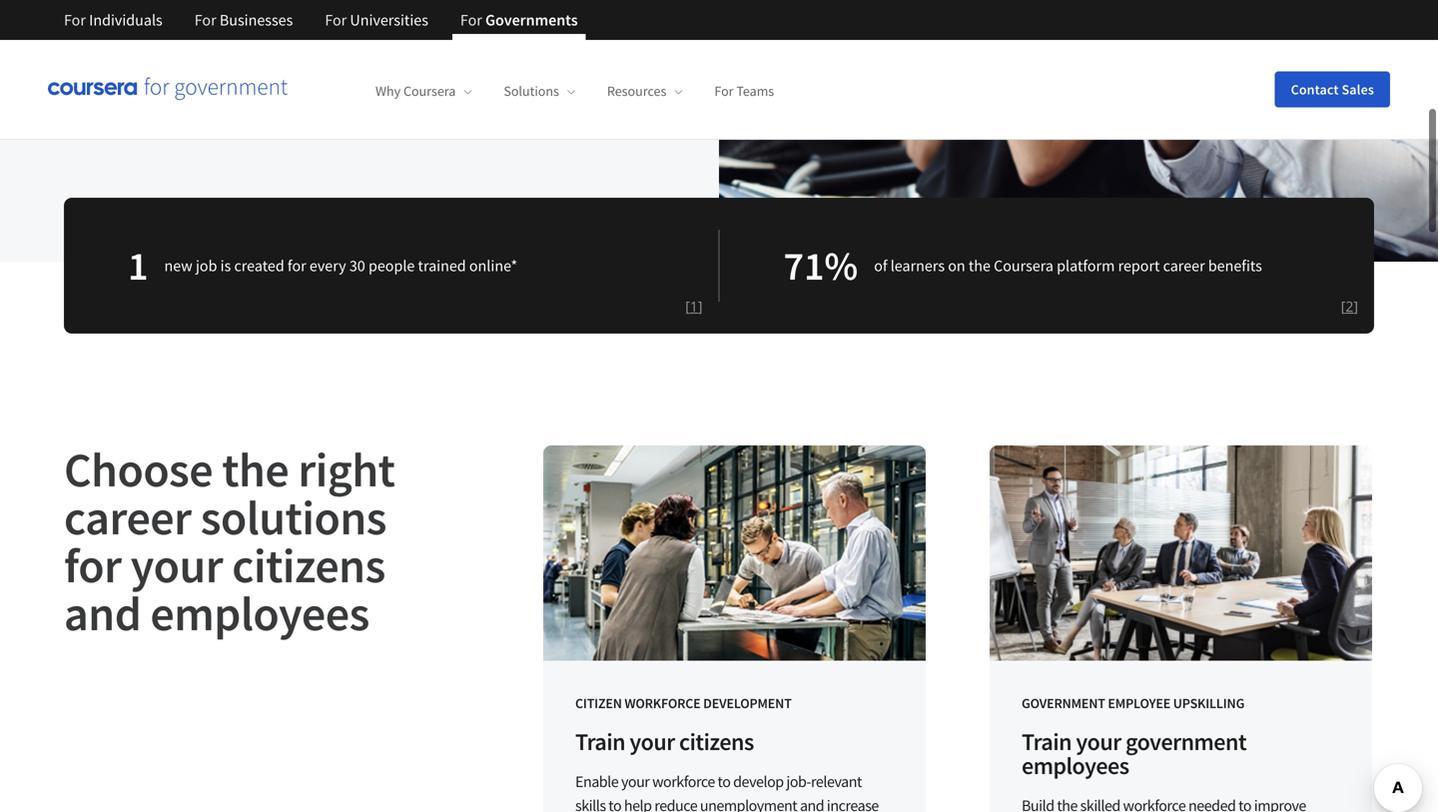 Task type: vqa. For each thing, say whether or not it's contained in the screenshot.
your corresponding to Train your citizens
yes



Task type: locate. For each thing, give the bounding box(es) containing it.
online*
[[469, 256, 518, 276]]

to
[[718, 772, 731, 792], [609, 796, 622, 812]]

2 [ from the left
[[1342, 297, 1346, 316]]

contact sales
[[1292, 80, 1375, 98]]

train down citizen
[[576, 727, 626, 757]]

0 horizontal spatial career
[[64, 488, 191, 548]]

0 horizontal spatial [
[[686, 297, 690, 316]]

1 vertical spatial and
[[800, 796, 825, 812]]

for left businesses
[[195, 10, 216, 30]]

for for businesses
[[195, 10, 216, 30]]

71%
[[784, 240, 858, 291]]

[ 1 ]
[[686, 297, 703, 316]]

train inside train your government employees
[[1022, 727, 1072, 757]]

] for 71%
[[1354, 297, 1359, 316]]

new job is created for every 30 people trained online*
[[164, 256, 518, 276]]

your
[[131, 536, 223, 596], [630, 727, 675, 757], [1077, 727, 1122, 757], [621, 772, 650, 792]]

1 [ from the left
[[686, 297, 690, 316]]

contact sales button
[[1276, 71, 1391, 107]]

1 horizontal spatial train
[[1022, 727, 1072, 757]]

1 horizontal spatial for
[[288, 256, 306, 276]]

citizens inside choose the right career solutions for your citizens and employees
[[232, 536, 385, 596]]

0 vertical spatial 1
[[128, 240, 148, 291]]

1 horizontal spatial and
[[800, 796, 825, 812]]

for left individuals
[[64, 10, 86, 30]]

1 ] from the left
[[698, 297, 703, 316]]

solutions
[[504, 82, 559, 100]]

for
[[64, 10, 86, 30], [195, 10, 216, 30], [325, 10, 347, 30], [461, 10, 482, 30], [715, 82, 734, 100]]

contact left sales
[[1292, 80, 1339, 98]]

0 horizontal spatial and
[[64, 584, 141, 643]]

0 horizontal spatial train
[[576, 727, 626, 757]]

to left help
[[609, 796, 622, 812]]

citizens
[[232, 536, 385, 596], [679, 727, 754, 757]]

2 train from the left
[[1022, 727, 1072, 757]]

train your citizens image
[[544, 446, 926, 661]]

1 vertical spatial contact
[[96, 100, 151, 120]]

contact left sales on the top of page
[[96, 100, 151, 120]]

benefits
[[1209, 256, 1263, 276]]

0 horizontal spatial coursera
[[404, 82, 456, 100]]

train your government employees
[[1022, 727, 1247, 781]]

0 vertical spatial career
[[1164, 256, 1206, 276]]

the right "on"
[[969, 256, 991, 276]]

1 horizontal spatial ]
[[1354, 297, 1359, 316]]

contact
[[1292, 80, 1339, 98], [96, 100, 151, 120]]

0 vertical spatial and
[[64, 584, 141, 643]]

enable your workforce to develop job-relevant skills to help reduce unemployment and increas
[[576, 772, 879, 812]]

for
[[288, 256, 306, 276], [64, 536, 121, 596]]

0 horizontal spatial employees
[[150, 584, 370, 643]]

0 vertical spatial coursera
[[404, 82, 456, 100]]

for left teams
[[715, 82, 734, 100]]

0 horizontal spatial for
[[64, 536, 121, 596]]

government
[[1022, 694, 1106, 712]]

1 train from the left
[[576, 727, 626, 757]]

1 horizontal spatial employees
[[1022, 751, 1130, 781]]

1 horizontal spatial to
[[718, 772, 731, 792]]

coursera
[[404, 82, 456, 100], [994, 256, 1054, 276]]

train
[[576, 727, 626, 757], [1022, 727, 1072, 757]]

] for 1
[[698, 297, 703, 316]]

2 ] from the left
[[1354, 297, 1359, 316]]

[ for 71%
[[1342, 297, 1346, 316]]

[
[[686, 297, 690, 316], [1342, 297, 1346, 316]]

1
[[128, 240, 148, 291], [690, 297, 698, 316]]

1 vertical spatial for
[[64, 536, 121, 596]]

created
[[234, 256, 284, 276]]

your inside train your government employees
[[1077, 727, 1122, 757]]

train down government
[[1022, 727, 1072, 757]]

0 horizontal spatial to
[[609, 796, 622, 812]]

1 vertical spatial career
[[64, 488, 191, 548]]

resources link
[[607, 82, 683, 100]]

workforce
[[625, 694, 701, 712]]

1 horizontal spatial 1
[[690, 297, 698, 316]]

governments
[[486, 10, 578, 30]]

1 vertical spatial citizens
[[679, 727, 754, 757]]

your for train your government employees
[[1077, 727, 1122, 757]]

for left 'universities'
[[325, 10, 347, 30]]

your inside enable your workforce to develop job-relevant skills to help reduce unemployment and increas
[[621, 772, 650, 792]]

30
[[350, 256, 365, 276]]

solutions
[[201, 488, 387, 548]]

0 vertical spatial citizens
[[232, 536, 385, 596]]

why coursera link
[[376, 82, 472, 100]]

1 horizontal spatial career
[[1164, 256, 1206, 276]]

report
[[1119, 256, 1160, 276]]

for teams link
[[715, 82, 775, 100]]

teams
[[737, 82, 775, 100]]

employees
[[150, 584, 370, 643], [1022, 751, 1130, 781]]

trained
[[418, 256, 466, 276]]

banner navigation
[[48, 0, 594, 40]]

0 horizontal spatial citizens
[[232, 536, 385, 596]]

for left governments
[[461, 10, 482, 30]]

0 vertical spatial the
[[969, 256, 991, 276]]

]
[[698, 297, 703, 316], [1354, 297, 1359, 316]]

1 horizontal spatial coursera
[[994, 256, 1054, 276]]

1 vertical spatial employees
[[1022, 751, 1130, 781]]

coursera right the why
[[404, 82, 456, 100]]

0 vertical spatial contact
[[1292, 80, 1339, 98]]

individuals
[[89, 10, 163, 30]]

for inside choose the right career solutions for your citizens and employees
[[64, 536, 121, 596]]

coursera left platform at the top
[[994, 256, 1054, 276]]

1 vertical spatial to
[[609, 796, 622, 812]]

0 vertical spatial to
[[718, 772, 731, 792]]

employees inside train your government employees
[[1022, 751, 1130, 781]]

the left right
[[222, 440, 289, 500]]

career
[[1164, 256, 1206, 276], [64, 488, 191, 548]]

0 horizontal spatial contact
[[96, 100, 151, 120]]

and inside enable your workforce to develop job-relevant skills to help reduce unemployment and increas
[[800, 796, 825, 812]]

to up unemployment
[[718, 772, 731, 792]]

1 horizontal spatial contact
[[1292, 80, 1339, 98]]

1 vertical spatial coursera
[[994, 256, 1054, 276]]

businesses
[[220, 10, 293, 30]]

of learners on the coursera platform report career benefits
[[874, 256, 1263, 276]]

job-
[[787, 772, 811, 792]]

and
[[64, 584, 141, 643], [800, 796, 825, 812]]

enable
[[576, 772, 619, 792]]

the
[[969, 256, 991, 276], [222, 440, 289, 500]]

1 horizontal spatial [
[[1342, 297, 1346, 316]]

right
[[298, 440, 395, 500]]

contact inside button
[[1292, 80, 1339, 98]]

1 horizontal spatial the
[[969, 256, 991, 276]]

for universities
[[325, 10, 429, 30]]

1 vertical spatial the
[[222, 440, 289, 500]]

people
[[369, 256, 415, 276]]

government employee upskilling
[[1022, 694, 1245, 712]]

for for universities
[[325, 10, 347, 30]]

0 horizontal spatial the
[[222, 440, 289, 500]]

2
[[1346, 297, 1354, 316]]

choose the right career solutions for your citizens and employees
[[64, 440, 395, 643]]

0 vertical spatial employees
[[150, 584, 370, 643]]

0 horizontal spatial ]
[[698, 297, 703, 316]]



Task type: describe. For each thing, give the bounding box(es) containing it.
contact for contact sales
[[96, 100, 151, 120]]

your inside choose the right career solutions for your citizens and employees
[[131, 536, 223, 596]]

of
[[874, 256, 888, 276]]

unemployment
[[700, 796, 798, 812]]

your for train your citizens
[[630, 727, 675, 757]]

[ 2 ]
[[1342, 297, 1359, 316]]

train your citizens
[[576, 727, 754, 757]]

resources
[[607, 82, 667, 100]]

is
[[220, 256, 231, 276]]

workforce
[[653, 772, 715, 792]]

on
[[948, 256, 966, 276]]

1 horizontal spatial citizens
[[679, 727, 754, 757]]

relevant
[[811, 772, 862, 792]]

train for train your government employees
[[1022, 727, 1072, 757]]

train for train your citizens
[[576, 727, 626, 757]]

for for governments
[[461, 10, 482, 30]]

for governments
[[461, 10, 578, 30]]

choose
[[64, 440, 213, 500]]

new
[[164, 256, 193, 276]]

universities
[[350, 10, 429, 30]]

why
[[376, 82, 401, 100]]

sales
[[154, 100, 189, 120]]

contact sales
[[96, 100, 189, 120]]

coursera for government image
[[48, 78, 288, 101]]

0 horizontal spatial 1
[[128, 240, 148, 291]]

1 vertical spatial 1
[[690, 297, 698, 316]]

career inside choose the right career solutions for your citizens and employees
[[64, 488, 191, 548]]

citizen workforce development
[[576, 694, 792, 712]]

learners
[[891, 256, 945, 276]]

contact sales link
[[64, 86, 221, 134]]

help
[[624, 796, 652, 812]]

every
[[310, 256, 346, 276]]

your for enable your workforce to develop job-relevant skills to help reduce unemployment and increas
[[621, 772, 650, 792]]

reduce
[[655, 796, 698, 812]]

government
[[1126, 727, 1247, 757]]

0 vertical spatial for
[[288, 256, 306, 276]]

train your public employees image
[[990, 446, 1373, 661]]

employee
[[1109, 694, 1171, 712]]

job
[[196, 256, 217, 276]]

for for individuals
[[64, 10, 86, 30]]

sales
[[1342, 80, 1375, 98]]

citizen
[[576, 694, 622, 712]]

solutions link
[[504, 82, 575, 100]]

[ for 1
[[686, 297, 690, 316]]

for teams
[[715, 82, 775, 100]]

upskilling
[[1174, 694, 1245, 712]]

and inside choose the right career solutions for your citizens and employees
[[64, 584, 141, 643]]

platform
[[1057, 256, 1115, 276]]

skills
[[576, 796, 606, 812]]

employees inside choose the right career solutions for your citizens and employees
[[150, 584, 370, 643]]

contact for contact sales
[[1292, 80, 1339, 98]]

development
[[704, 694, 792, 712]]

the inside choose the right career solutions for your citizens and employees
[[222, 440, 289, 500]]

for individuals
[[64, 10, 163, 30]]

for businesses
[[195, 10, 293, 30]]

develop
[[734, 772, 784, 792]]

why coursera
[[376, 82, 456, 100]]



